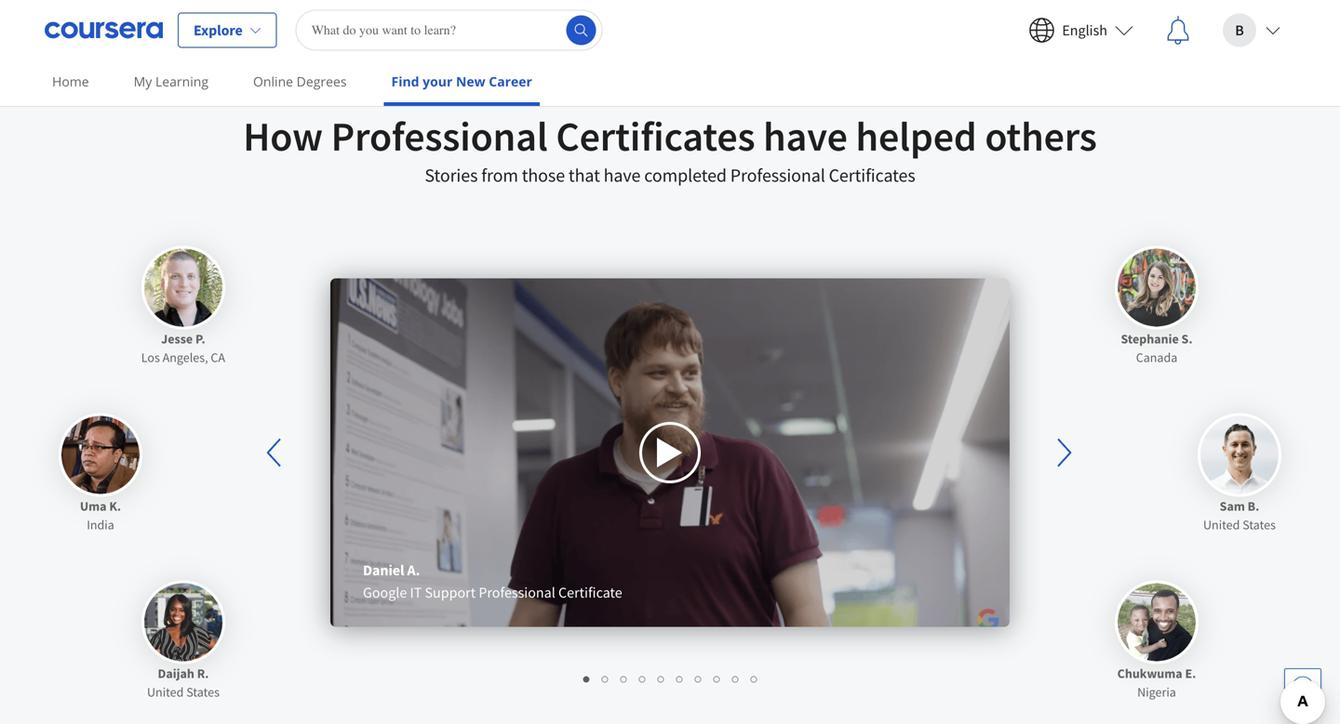 Task type: locate. For each thing, give the bounding box(es) containing it.
english
[[1062, 21, 1108, 40]]

daijah r. united states
[[147, 666, 220, 701]]

united inside daijah r. united states
[[147, 685, 184, 701]]

explore
[[194, 21, 243, 40]]

certificates
[[556, 110, 755, 162], [829, 164, 915, 187]]

uma
[[80, 499, 107, 515]]

professional inside daniel a. google it support professional certificate
[[479, 584, 555, 603]]

a.
[[407, 562, 420, 580]]

2 vertical spatial professional
[[479, 584, 555, 603]]

0 horizontal spatial united
[[147, 685, 184, 701]]

united inside 'sam b. united states'
[[1203, 517, 1240, 534]]

0 horizontal spatial states
[[186, 685, 220, 701]]

0 vertical spatial united
[[1203, 517, 1240, 534]]

1 vertical spatial states
[[186, 685, 220, 701]]

certificates up completed
[[556, 110, 755, 162]]

0 horizontal spatial certificates
[[556, 110, 755, 162]]

professional up stories
[[331, 110, 548, 162]]

degrees
[[297, 73, 347, 90]]

states
[[1243, 517, 1276, 534], [186, 685, 220, 701]]

1 horizontal spatial united
[[1203, 517, 1240, 534]]

0 vertical spatial have
[[763, 110, 848, 162]]

1 vertical spatial have
[[604, 164, 641, 187]]

None search field
[[296, 10, 603, 51]]

states for r.
[[186, 685, 220, 701]]

states down b.
[[1243, 517, 1276, 534]]

states inside 'sam b. united states'
[[1243, 517, 1276, 534]]

online degrees link
[[246, 60, 354, 102]]

others
[[985, 110, 1097, 162]]

united down daijah
[[147, 685, 184, 701]]

support
[[425, 584, 476, 603]]

my
[[134, 73, 152, 90]]

united for sam
[[1203, 517, 1240, 534]]

filled play image
[[655, 437, 685, 470]]

1 vertical spatial certificates
[[829, 164, 915, 187]]

stephanie s. canada
[[1121, 331, 1193, 366]]

k.
[[109, 499, 121, 515]]

sam
[[1220, 499, 1245, 515]]

home link
[[45, 60, 96, 102]]

professional right support
[[479, 584, 555, 603]]

united
[[1203, 517, 1240, 534], [147, 685, 184, 701]]

0 vertical spatial professional
[[331, 110, 548, 162]]

1 horizontal spatial states
[[1243, 517, 1276, 534]]

0 vertical spatial states
[[1243, 517, 1276, 534]]

b button
[[1208, 0, 1296, 60]]

new
[[456, 73, 485, 90]]

1 vertical spatial united
[[147, 685, 184, 701]]

chukwuma
[[1117, 666, 1183, 683]]

states down r.
[[186, 685, 220, 701]]

learning
[[155, 73, 208, 90]]

certificates down helped
[[829, 164, 915, 187]]

b.
[[1248, 499, 1259, 515]]

los
[[141, 350, 160, 366]]

professional right completed
[[730, 164, 825, 187]]

those
[[522, 164, 565, 187]]

daniel a. google it support professional certificate
[[363, 562, 622, 603]]

What do you want to learn? text field
[[296, 10, 603, 51]]

career
[[489, 73, 532, 90]]

helped
[[856, 110, 977, 162]]

professional
[[331, 110, 548, 162], [730, 164, 825, 187], [479, 584, 555, 603]]

english button
[[1014, 0, 1148, 60]]

states inside daijah r. united states
[[186, 685, 220, 701]]

united down sam
[[1203, 517, 1240, 534]]

find
[[391, 73, 419, 90]]

uma k. india
[[80, 499, 121, 534]]

online degrees
[[253, 73, 347, 90]]

have
[[763, 110, 848, 162], [604, 164, 641, 187]]

united for daijah
[[147, 685, 184, 701]]



Task type: describe. For each thing, give the bounding box(es) containing it.
1 horizontal spatial have
[[763, 110, 848, 162]]

certificate
[[558, 584, 622, 603]]

r.
[[197, 666, 209, 683]]

sam b. united states
[[1203, 499, 1276, 534]]

stories
[[425, 164, 478, 187]]

go to next slide image
[[1043, 431, 1086, 476]]

india
[[87, 517, 114, 534]]

it
[[410, 584, 422, 603]]

completed
[[644, 164, 727, 187]]

home
[[52, 73, 89, 90]]

1 vertical spatial professional
[[730, 164, 825, 187]]

find your new career
[[391, 73, 532, 90]]

e.
[[1185, 666, 1196, 683]]

ca
[[211, 350, 225, 366]]

explore button
[[178, 13, 277, 48]]

daniel
[[363, 562, 404, 580]]

s.
[[1182, 331, 1193, 348]]

my learning
[[134, 73, 208, 90]]

google
[[363, 584, 407, 603]]

go to previous slide image
[[267, 439, 281, 468]]

canada
[[1136, 350, 1178, 366]]

coursera image
[[45, 15, 163, 45]]

go to previous slide image
[[254, 431, 297, 476]]

slides element
[[298, 670, 1042, 688]]

0 horizontal spatial have
[[604, 164, 641, 187]]

chukwuma e. nigeria
[[1117, 666, 1196, 701]]

angeles,
[[163, 350, 208, 366]]

how professional certificates have helped others stories from those that have completed professional certificates
[[243, 110, 1097, 187]]

find your new career link
[[384, 60, 540, 106]]

0 vertical spatial certificates
[[556, 110, 755, 162]]

jesse p. los angeles, ca
[[141, 331, 225, 366]]

how
[[243, 110, 323, 162]]

online
[[253, 73, 293, 90]]

stephanie
[[1121, 331, 1179, 348]]

my learning link
[[126, 60, 216, 102]]

from
[[481, 164, 518, 187]]

that
[[569, 164, 600, 187]]

p.
[[195, 331, 205, 348]]

1 horizontal spatial certificates
[[829, 164, 915, 187]]

jesse
[[161, 331, 193, 348]]

help center image
[[1292, 677, 1314, 699]]

daijah
[[158, 666, 194, 683]]

your
[[423, 73, 453, 90]]

states for b.
[[1243, 517, 1276, 534]]

nigeria
[[1137, 685, 1176, 701]]

b
[[1235, 21, 1244, 40]]



Task type: vqa. For each thing, say whether or not it's contained in the screenshot.
bottommost Guided
no



